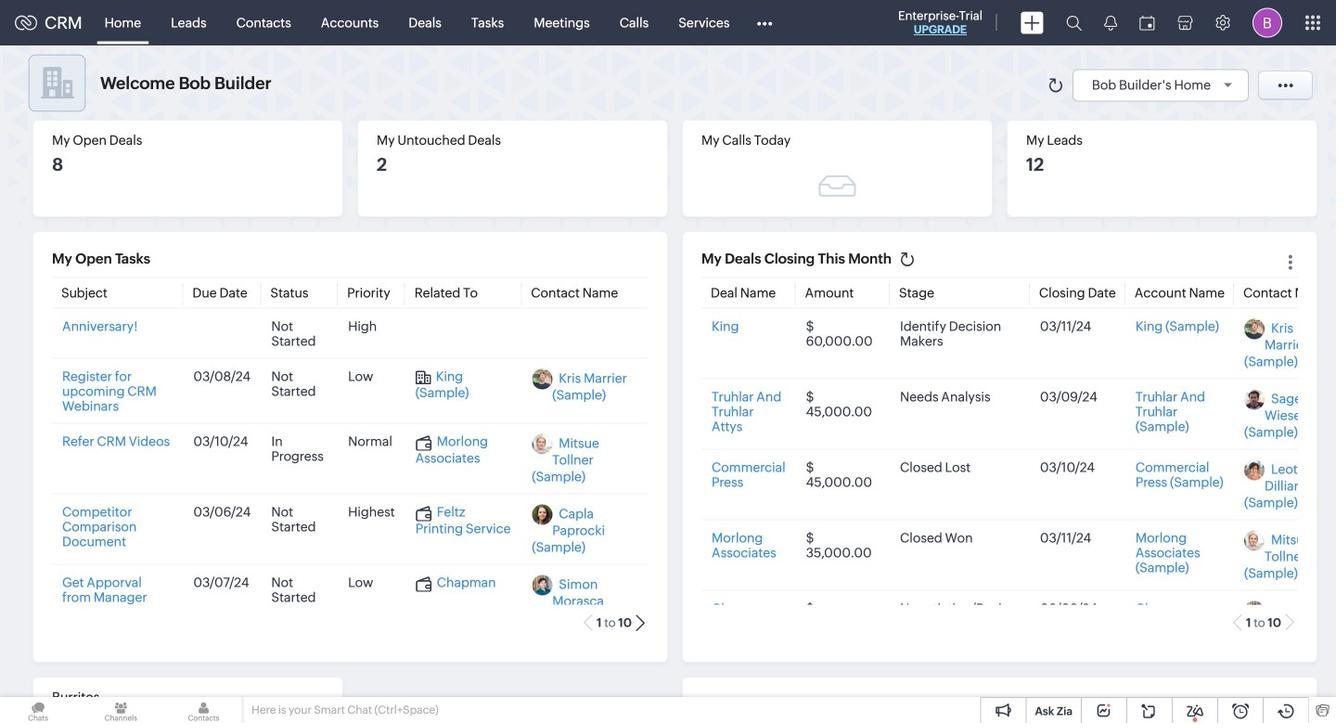 Task type: vqa. For each thing, say whether or not it's contained in the screenshot.
'Channels' IMAGE
yes



Task type: locate. For each thing, give the bounding box(es) containing it.
contacts image
[[166, 697, 242, 723]]

channels image
[[83, 697, 159, 723]]

signals image
[[1104, 15, 1117, 31]]

Other Modules field
[[745, 8, 785, 38]]

chats image
[[0, 697, 76, 723]]

profile element
[[1242, 0, 1294, 45]]

calendar image
[[1140, 15, 1156, 30]]



Task type: describe. For each thing, give the bounding box(es) containing it.
profile image
[[1253, 8, 1283, 38]]

create menu element
[[1010, 0, 1055, 45]]

signals element
[[1093, 0, 1129, 45]]

create menu image
[[1021, 12, 1044, 34]]

search image
[[1066, 15, 1082, 31]]

search element
[[1055, 0, 1093, 45]]

logo image
[[15, 15, 37, 30]]



